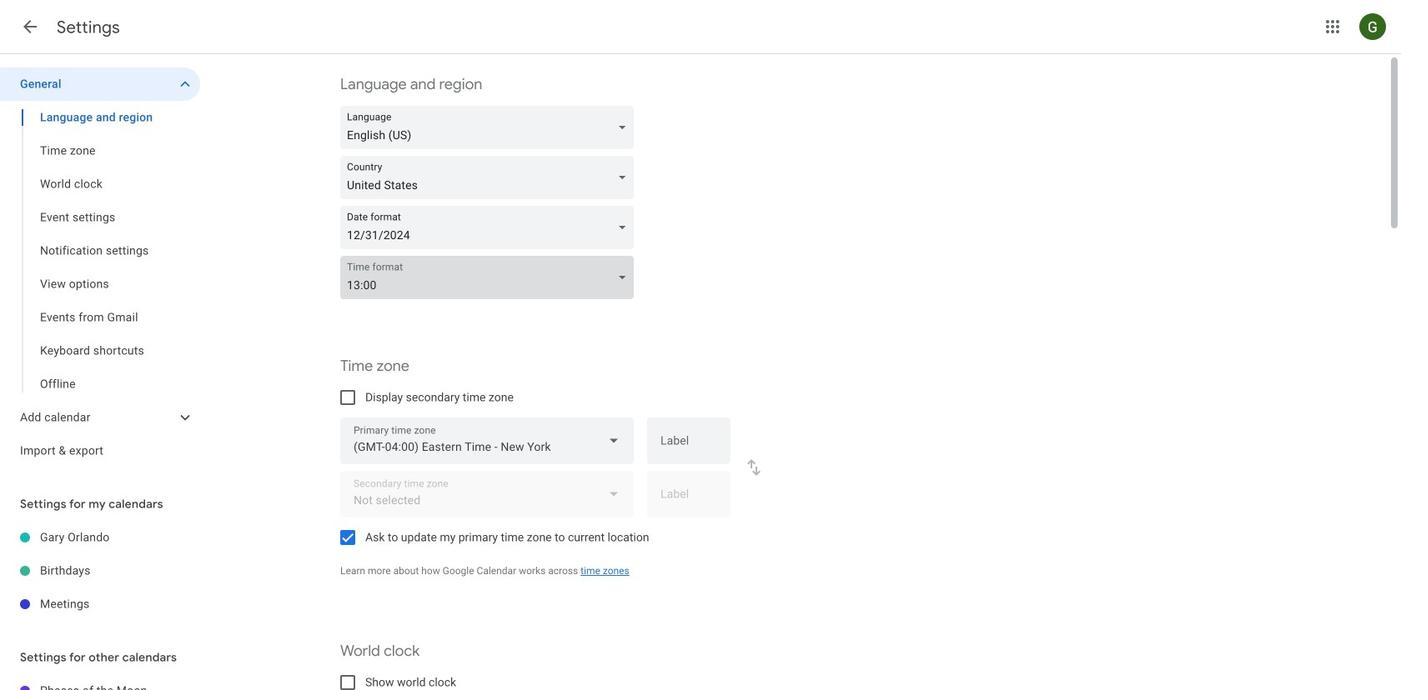 Task type: vqa. For each thing, say whether or not it's contained in the screenshot.
My calendars
no



Task type: locate. For each thing, give the bounding box(es) containing it.
go back image
[[20, 17, 40, 37]]

gary orlando tree item
[[0, 521, 200, 555]]

tree
[[0, 68, 200, 468], [0, 521, 200, 621]]

0 vertical spatial tree
[[0, 68, 200, 468]]

heading
[[57, 17, 120, 38]]

phases of the moon tree item
[[0, 675, 200, 691]]

None field
[[340, 106, 641, 149], [340, 156, 641, 199], [340, 206, 641, 249], [340, 256, 641, 299], [340, 418, 634, 465], [340, 106, 641, 149], [340, 156, 641, 199], [340, 206, 641, 249], [340, 256, 641, 299], [340, 418, 634, 465]]

1 vertical spatial tree
[[0, 521, 200, 621]]

group
[[0, 101, 200, 401]]

general tree item
[[0, 68, 200, 101]]



Task type: describe. For each thing, give the bounding box(es) containing it.
Label for secondary time zone. text field
[[661, 489, 717, 512]]

meetings tree item
[[0, 588, 200, 621]]

1 tree from the top
[[0, 68, 200, 468]]

Label for primary time zone. text field
[[661, 436, 717, 459]]

swap time zones image
[[744, 458, 764, 478]]

birthdays tree item
[[0, 555, 200, 588]]

2 tree from the top
[[0, 521, 200, 621]]



